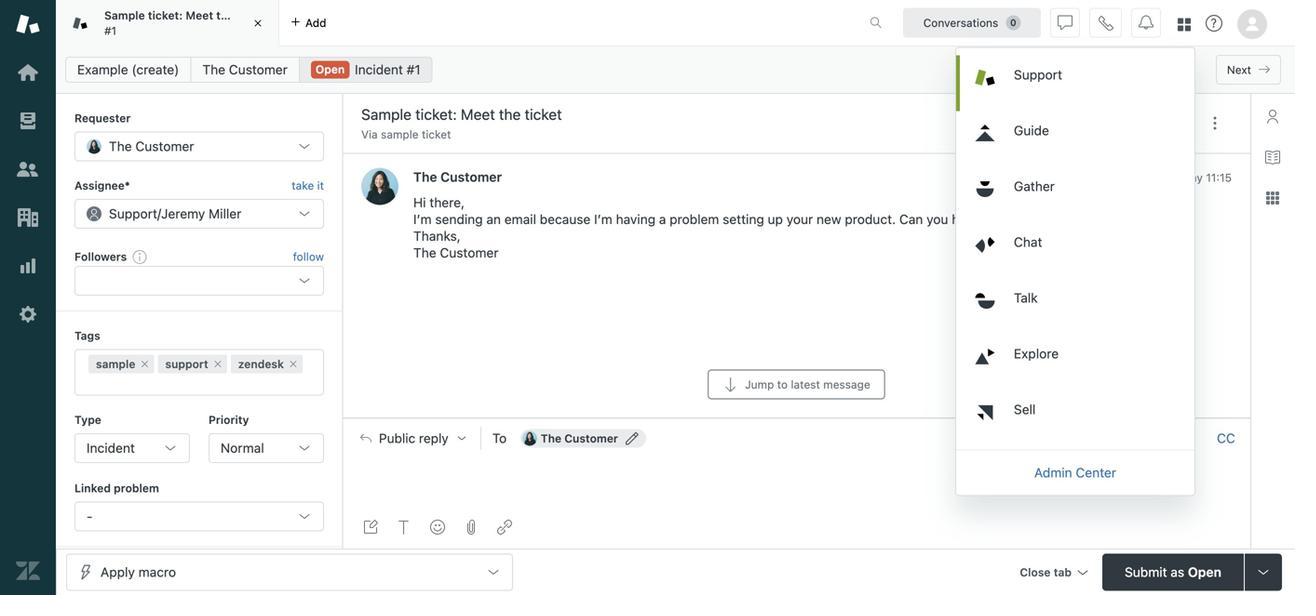 Task type: describe. For each thing, give the bounding box(es) containing it.
next button
[[1216, 55, 1281, 85]]

submit
[[1125, 565, 1167, 581]]

message
[[823, 379, 870, 392]]

get help image
[[1206, 15, 1222, 32]]

incident button
[[74, 434, 190, 464]]

help
[[952, 212, 978, 227]]

followers
[[74, 250, 127, 263]]

ticket:
[[148, 9, 183, 22]]

take it
[[292, 179, 324, 192]]

you
[[927, 212, 948, 227]]

avatar image
[[361, 168, 398, 205]]

explore link
[[960, 335, 1195, 391]]

close tab button
[[1011, 554, 1095, 594]]

zendesk products image
[[1178, 18, 1191, 31]]

draft mode image
[[363, 520, 378, 535]]

Subject field
[[358, 103, 1128, 126]]

ticket inside sample ticket: meet the ticket #1
[[237, 9, 268, 22]]

cc
[[1217, 431, 1235, 446]]

support for support
[[1014, 67, 1062, 82]]

support for support / jeremy miller
[[109, 206, 157, 221]]

talk
[[1014, 290, 1038, 306]]

add
[[305, 16, 326, 29]]

having
[[616, 212, 656, 227]]

the
[[216, 9, 234, 22]]

hi
[[413, 195, 426, 210]]

example (create) button
[[65, 57, 191, 83]]

sending
[[435, 212, 483, 227]]

(create)
[[132, 62, 179, 77]]

customer@example.com image
[[522, 432, 537, 446]]

follow
[[293, 250, 324, 263]]

add attachment image
[[464, 520, 479, 535]]

open inside secondary element
[[316, 63, 345, 76]]

the inside requester element
[[109, 139, 132, 154]]

close image
[[249, 14, 267, 33]]

the inside secondary element
[[202, 62, 225, 77]]

1 horizontal spatial the customer link
[[413, 169, 502, 185]]

add button
[[279, 0, 337, 46]]

sell link
[[960, 391, 1195, 446]]

the customer right customer@example.com image
[[541, 433, 618, 446]]

customer inside requester element
[[135, 139, 194, 154]]

edit user image
[[626, 433, 639, 446]]

gather
[[1014, 179, 1055, 194]]

tab
[[1054, 567, 1072, 580]]

/
[[157, 206, 161, 221]]

zendesk image
[[16, 560, 40, 584]]

the customer up there,
[[413, 169, 502, 185]]

gather link
[[960, 167, 1195, 223]]

via sample ticket
[[361, 128, 451, 141]]

to
[[492, 431, 507, 447]]

close tab
[[1020, 567, 1072, 580]]

guide
[[1014, 123, 1049, 138]]

tabs tab list
[[56, 0, 850, 47]]

new
[[817, 212, 841, 227]]

hide composer image
[[789, 411, 804, 426]]

via
[[361, 128, 378, 141]]

reporting image
[[16, 254, 40, 278]]

info on adding followers image
[[132, 250, 147, 264]]

support / jeremy miller
[[109, 206, 241, 221]]

hi there, i'm sending an email because i'm having a problem setting up your new product. can you help me troubleshoot? thanks, the customer
[[413, 195, 1086, 261]]

customer left edit user image
[[564, 433, 618, 446]]

me
[[981, 212, 1000, 227]]

next
[[1227, 63, 1251, 76]]

followers element
[[74, 266, 324, 296]]

customer up there,
[[440, 169, 502, 185]]

can
[[899, 212, 923, 227]]

displays possible ticket submission types image
[[1256, 566, 1271, 581]]

support
[[165, 358, 208, 371]]

talk link
[[960, 279, 1195, 335]]

views image
[[16, 109, 40, 133]]

product.
[[845, 212, 896, 227]]

1 i'm from the left
[[413, 212, 432, 227]]

sell
[[1014, 402, 1036, 418]]

reply
[[419, 431, 449, 446]]

zendesk support image
[[16, 12, 40, 36]]

the right customer@example.com image
[[541, 433, 561, 446]]

jeremy
[[161, 206, 205, 221]]

public
[[379, 431, 415, 446]]

take
[[292, 179, 314, 192]]

example (create)
[[77, 62, 179, 77]]

it
[[317, 179, 324, 192]]

1 horizontal spatial sample
[[381, 128, 419, 141]]

admin center
[[1034, 466, 1116, 481]]

chat
[[1014, 235, 1042, 250]]

public reply
[[379, 431, 449, 446]]

requester element
[[74, 132, 324, 161]]

normal button
[[209, 434, 324, 464]]

1 vertical spatial sample
[[96, 358, 135, 371]]

customer inside the "hi there, i'm sending an email because i'm having a problem setting up your new product. can you help me troubleshoot? thanks, the customer"
[[440, 245, 499, 261]]

1 vertical spatial problem
[[114, 482, 159, 495]]

incident #1
[[355, 62, 421, 77]]

up
[[768, 212, 783, 227]]

jump to latest message button
[[708, 370, 885, 400]]

the customer link inside secondary element
[[190, 57, 300, 83]]

add link (cmd k) image
[[497, 520, 512, 535]]

example
[[77, 62, 128, 77]]

linked problem element
[[74, 502, 324, 532]]

an
[[486, 212, 501, 227]]

-
[[87, 509, 93, 525]]

chat link
[[960, 223, 1195, 279]]

miller
[[209, 206, 241, 221]]

format text image
[[397, 520, 412, 535]]

the customer inside secondary element
[[202, 62, 288, 77]]

tags
[[74, 330, 100, 343]]

1 horizontal spatial open
[[1188, 565, 1221, 581]]

latest
[[791, 379, 820, 392]]

because
[[540, 212, 591, 227]]

troubleshoot?
[[1003, 212, 1086, 227]]



Task type: locate. For each thing, give the bounding box(es) containing it.
the customer inside requester element
[[109, 139, 194, 154]]

the down requester
[[109, 139, 132, 154]]

thanks,
[[413, 228, 461, 244]]

2 remove image from the left
[[288, 359, 299, 370]]

1 horizontal spatial i'm
[[594, 212, 612, 227]]

remove image right support
[[212, 359, 223, 370]]

1 horizontal spatial remove image
[[288, 359, 299, 370]]

apply macro
[[101, 565, 176, 581]]

explore
[[1014, 346, 1059, 362]]

problem
[[670, 212, 719, 227], [114, 482, 159, 495]]

today 11:15
[[1171, 171, 1232, 184]]

get started image
[[16, 61, 40, 85]]

0 horizontal spatial the customer link
[[190, 57, 300, 83]]

2 i'm from the left
[[594, 212, 612, 227]]

conversations
[[923, 16, 998, 29]]

macro
[[138, 565, 176, 581]]

today
[[1171, 171, 1203, 184]]

the customer down close image
[[202, 62, 288, 77]]

the down sample ticket: meet the ticket #1
[[202, 62, 225, 77]]

customer up /
[[135, 139, 194, 154]]

the down "thanks,"
[[413, 245, 436, 261]]

1 vertical spatial #1
[[407, 62, 421, 77]]

requester
[[74, 112, 131, 125]]

remove image
[[212, 359, 223, 370], [288, 359, 299, 370]]

jump
[[745, 379, 774, 392]]

customers image
[[16, 157, 40, 182]]

0 horizontal spatial incident
[[87, 441, 135, 456]]

0 horizontal spatial sample
[[96, 358, 135, 371]]

0 vertical spatial sample
[[381, 128, 419, 141]]

center
[[1076, 466, 1116, 481]]

customer
[[229, 62, 288, 77], [135, 139, 194, 154], [440, 169, 502, 185], [440, 245, 499, 261], [564, 433, 618, 446]]

close
[[1020, 567, 1051, 580]]

ticket actions image
[[1208, 116, 1222, 131]]

public reply button
[[344, 419, 480, 459]]

the customer link down close image
[[190, 57, 300, 83]]

admin center link
[[956, 455, 1195, 492]]

0 vertical spatial problem
[[670, 212, 719, 227]]

open
[[316, 63, 345, 76], [1188, 565, 1221, 581]]

your
[[787, 212, 813, 227]]

1 vertical spatial open
[[1188, 565, 1221, 581]]

customer context image
[[1265, 109, 1280, 124]]

0 horizontal spatial support
[[109, 206, 157, 221]]

the customer link up there,
[[413, 169, 502, 185]]

0 vertical spatial #1
[[104, 24, 116, 37]]

0 vertical spatial ticket
[[237, 9, 268, 22]]

ticket
[[237, 9, 268, 22], [422, 128, 451, 141]]

0 vertical spatial incident
[[355, 62, 403, 77]]

0 horizontal spatial i'm
[[413, 212, 432, 227]]

guide link
[[960, 111, 1195, 167]]

0 vertical spatial the customer link
[[190, 57, 300, 83]]

setting
[[723, 212, 764, 227]]

1 horizontal spatial #1
[[407, 62, 421, 77]]

meet
[[186, 9, 213, 22]]

problem down incident popup button
[[114, 482, 159, 495]]

the customer link
[[190, 57, 300, 83], [413, 169, 502, 185]]

a
[[659, 212, 666, 227]]

customer inside the customer link
[[229, 62, 288, 77]]

zendesk
[[238, 358, 284, 371]]

support down assignee*
[[109, 206, 157, 221]]

submit as open
[[1125, 565, 1221, 581]]

problem right a
[[670, 212, 719, 227]]

sample ticket: meet the ticket #1
[[104, 9, 268, 37]]

11:15
[[1206, 171, 1232, 184]]

as
[[1171, 565, 1184, 581]]

problem inside the "hi there, i'm sending an email because i'm having a problem setting up your new product. can you help me troubleshoot? thanks, the customer"
[[670, 212, 719, 227]]

incident
[[355, 62, 403, 77], [87, 441, 135, 456]]

customer down close image
[[229, 62, 288, 77]]

support inside 'assignee*' element
[[109, 206, 157, 221]]

#1 inside secondary element
[[407, 62, 421, 77]]

0 vertical spatial support
[[1014, 67, 1062, 82]]

linked
[[74, 482, 111, 495]]

the customer down requester
[[109, 139, 194, 154]]

i'm
[[413, 212, 432, 227], [594, 212, 612, 227]]

linked problem
[[74, 482, 159, 495]]

apply
[[101, 565, 135, 581]]

admin image
[[16, 303, 40, 327]]

to
[[777, 379, 788, 392]]

email
[[504, 212, 536, 227]]

remove image right zendesk
[[288, 359, 299, 370]]

priority
[[209, 414, 249, 427]]

1 horizontal spatial problem
[[670, 212, 719, 227]]

knowledge image
[[1265, 150, 1280, 165]]

0 horizontal spatial ticket
[[237, 9, 268, 22]]

#1 down "tabs" tab list
[[407, 62, 421, 77]]

take it button
[[292, 176, 324, 195]]

jump to latest message
[[745, 379, 870, 392]]

assignee* element
[[74, 199, 324, 229]]

button displays agent's chat status as invisible. image
[[1058, 15, 1073, 30]]

1 vertical spatial the customer link
[[413, 169, 502, 185]]

1 vertical spatial support
[[109, 206, 157, 221]]

i'm left having at the top of page
[[594, 212, 612, 227]]

tab
[[56, 0, 279, 47]]

Public reply composer text field
[[352, 459, 1242, 498]]

#1
[[104, 24, 116, 37], [407, 62, 421, 77]]

i'm down hi
[[413, 212, 432, 227]]

incident for incident
[[87, 441, 135, 456]]

incident for incident #1
[[355, 62, 403, 77]]

#1 down sample
[[104, 24, 116, 37]]

0 horizontal spatial #1
[[104, 24, 116, 37]]

incident inside secondary element
[[355, 62, 403, 77]]

remove image for zendesk
[[288, 359, 299, 370]]

remove image for support
[[212, 359, 223, 370]]

assignee*
[[74, 179, 130, 192]]

open right as at the right of the page
[[1188, 565, 1221, 581]]

0 horizontal spatial problem
[[114, 482, 159, 495]]

the inside the "hi there, i'm sending an email because i'm having a problem setting up your new product. can you help me troubleshoot? thanks, the customer"
[[413, 245, 436, 261]]

support link
[[960, 55, 1195, 111]]

main element
[[0, 0, 56, 596]]

there,
[[430, 195, 465, 210]]

support
[[1014, 67, 1062, 82], [109, 206, 157, 221]]

incident down type
[[87, 441, 135, 456]]

the
[[202, 62, 225, 77], [109, 139, 132, 154], [413, 169, 437, 185], [413, 245, 436, 261], [541, 433, 561, 446]]

ticket right the
[[237, 9, 268, 22]]

open down add
[[316, 63, 345, 76]]

sample left remove image
[[96, 358, 135, 371]]

1 vertical spatial incident
[[87, 441, 135, 456]]

normal
[[221, 441, 264, 456]]

#1 inside sample ticket: meet the ticket #1
[[104, 24, 116, 37]]

0 horizontal spatial remove image
[[212, 359, 223, 370]]

1 horizontal spatial incident
[[355, 62, 403, 77]]

follow button
[[293, 249, 324, 265]]

cc button
[[1217, 431, 1236, 447]]

secondary element
[[56, 51, 1295, 88]]

type
[[74, 414, 101, 427]]

ticket right via
[[422, 128, 451, 141]]

remove image
[[139, 359, 150, 370]]

insert emojis image
[[430, 520, 445, 535]]

notifications image
[[1139, 15, 1154, 30]]

sample
[[381, 128, 419, 141], [96, 358, 135, 371]]

incident up via
[[355, 62, 403, 77]]

sample right via
[[381, 128, 419, 141]]

support up guide
[[1014, 67, 1062, 82]]

0 horizontal spatial open
[[316, 63, 345, 76]]

the up hi
[[413, 169, 437, 185]]

1 vertical spatial ticket
[[422, 128, 451, 141]]

0 vertical spatial open
[[316, 63, 345, 76]]

tab containing sample ticket: meet the ticket
[[56, 0, 279, 47]]

customer down sending
[[440, 245, 499, 261]]

conversations button
[[903, 8, 1041, 38]]

organizations image
[[16, 206, 40, 230]]

sample
[[104, 9, 145, 22]]

1 remove image from the left
[[212, 359, 223, 370]]

1 horizontal spatial ticket
[[422, 128, 451, 141]]

incident inside popup button
[[87, 441, 135, 456]]

Today 11:15 text field
[[1171, 171, 1232, 184]]

1 horizontal spatial support
[[1014, 67, 1062, 82]]

admin
[[1034, 466, 1072, 481]]

apps image
[[1265, 191, 1280, 206]]



Task type: vqa. For each thing, say whether or not it's contained in the screenshot.
first 4 from the top
no



